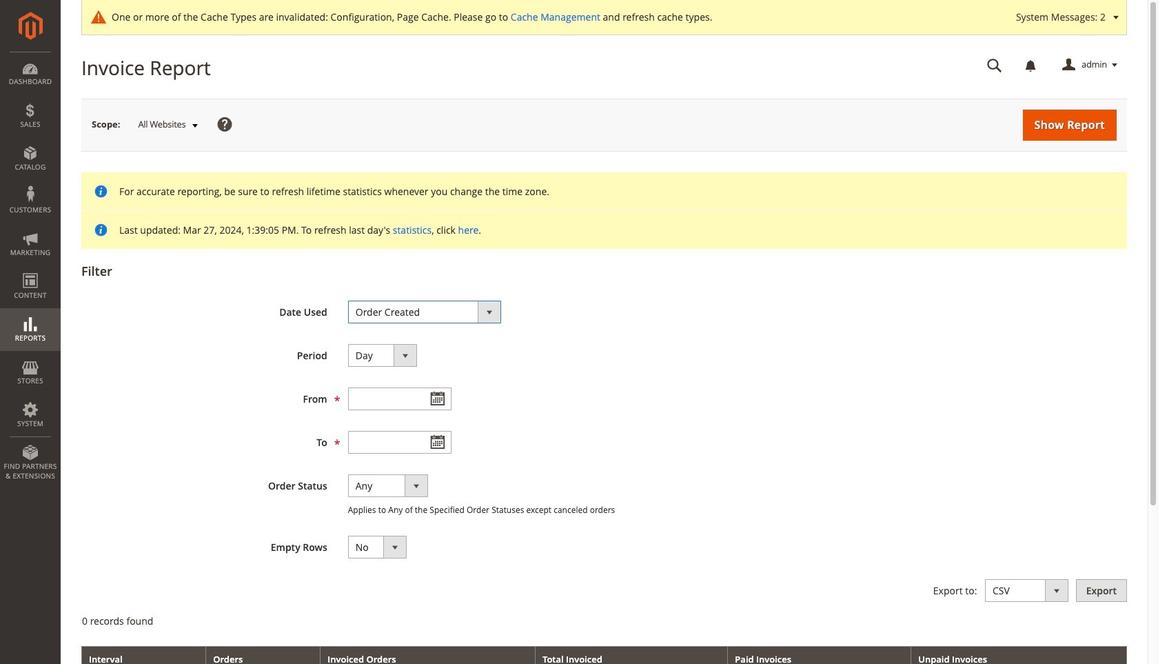 Task type: describe. For each thing, give the bounding box(es) containing it.
magento admin panel image
[[18, 12, 42, 40]]



Task type: locate. For each thing, give the bounding box(es) containing it.
menu bar
[[0, 52, 61, 488]]

None text field
[[348, 387, 451, 410], [348, 431, 451, 454], [348, 387, 451, 410], [348, 431, 451, 454]]

None text field
[[978, 53, 1012, 77]]



